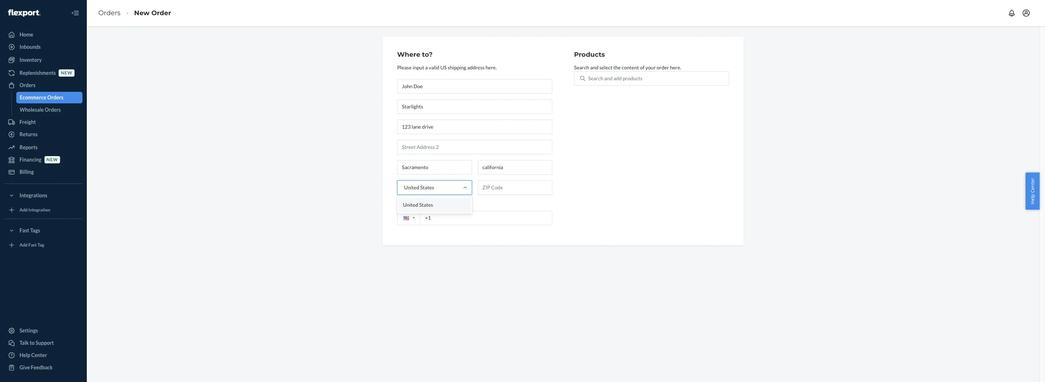 Task type: describe. For each thing, give the bounding box(es) containing it.
1 vertical spatial united
[[403, 202, 418, 208]]

content
[[622, 64, 639, 71]]

wholesale orders
[[20, 107, 61, 113]]

search image
[[581, 76, 586, 81]]

order
[[657, 64, 669, 71]]

1 vertical spatial states
[[419, 202, 433, 208]]

fast tags button
[[4, 225, 83, 237]]

inventory link
[[4, 54, 83, 66]]

0 horizontal spatial orders link
[[4, 80, 83, 91]]

freight link
[[4, 117, 83, 128]]

feedback
[[31, 365, 53, 371]]

tag
[[38, 243, 44, 248]]

reports
[[20, 144, 38, 151]]

a
[[425, 64, 428, 71]]

to?
[[422, 51, 433, 59]]

0 vertical spatial states
[[420, 185, 434, 191]]

inbounds
[[20, 44, 41, 50]]

products
[[574, 51, 605, 59]]

reports link
[[4, 142, 83, 153]]

returns link
[[4, 129, 83, 140]]

talk
[[20, 340, 29, 346]]

0 horizontal spatial help
[[20, 353, 30, 359]]

settings
[[20, 328, 38, 334]]

new for replenishments
[[61, 70, 72, 76]]

help center link
[[4, 350, 83, 362]]

products
[[623, 75, 643, 81]]

0 vertical spatial united states
[[404, 185, 434, 191]]

ecommerce
[[20, 94, 46, 101]]

1 vertical spatial center
[[31, 353, 47, 359]]

us
[[441, 64, 447, 71]]

0 vertical spatial orders link
[[98, 9, 121, 17]]

new
[[134, 9, 150, 17]]

State text field
[[478, 160, 553, 175]]

shipping
[[448, 64, 467, 71]]

talk to support
[[20, 340, 54, 346]]

0 vertical spatial united
[[404, 185, 420, 191]]

to
[[30, 340, 35, 346]]

close navigation image
[[71, 9, 80, 17]]

1 here. from the left
[[486, 64, 497, 71]]

1 (702) 123-4567 telephone field
[[397, 211, 553, 225]]

inventory
[[20, 57, 42, 63]]

home
[[20, 31, 33, 38]]

freight
[[20, 119, 36, 125]]

1 vertical spatial fast
[[28, 243, 37, 248]]

returns
[[20, 131, 38, 138]]

and for add
[[605, 75, 613, 81]]

the
[[614, 64, 621, 71]]

settings link
[[4, 325, 83, 337]]

wholesale orders link
[[16, 104, 83, 116]]

open account menu image
[[1023, 9, 1031, 17]]

your
[[646, 64, 656, 71]]

please
[[397, 64, 412, 71]]

integration
[[28, 208, 50, 213]]

orders up wholesale orders link
[[47, 94, 63, 101]]

order
[[151, 9, 171, 17]]

orders up ecommerce
[[20, 82, 36, 88]]

replenishments
[[20, 70, 56, 76]]

add for add fast tag
[[20, 243, 28, 248]]

integrations
[[20, 193, 47, 199]]

integrations button
[[4, 190, 83, 202]]

new for financing
[[47, 157, 58, 163]]

add integration
[[20, 208, 50, 213]]

ZIP Code text field
[[478, 181, 553, 195]]

inbounds link
[[4, 41, 83, 53]]

home link
[[4, 29, 83, 41]]

fast inside dropdown button
[[20, 228, 29, 234]]



Task type: locate. For each thing, give the bounding box(es) containing it.
0 horizontal spatial new
[[47, 157, 58, 163]]

fast tags
[[20, 228, 40, 234]]

0 vertical spatial and
[[591, 64, 599, 71]]

0 horizontal spatial and
[[591, 64, 599, 71]]

1 horizontal spatial help
[[1030, 194, 1036, 204]]

give feedback button
[[4, 362, 83, 374]]

add down fast tags at the bottom of the page
[[20, 243, 28, 248]]

new down the reports link
[[47, 157, 58, 163]]

united states down city text box
[[404, 185, 434, 191]]

united down city text box
[[404, 185, 420, 191]]

here. right order
[[670, 64, 682, 71]]

Street Address text field
[[397, 120, 553, 134]]

orders inside breadcrumbs navigation
[[98, 9, 121, 17]]

0 horizontal spatial here.
[[486, 64, 497, 71]]

new
[[61, 70, 72, 76], [47, 157, 58, 163]]

orders down ecommerce orders link
[[45, 107, 61, 113]]

and
[[591, 64, 599, 71], [605, 75, 613, 81]]

orders link
[[98, 9, 121, 17], [4, 80, 83, 91]]

united states
[[404, 185, 434, 191], [403, 202, 433, 208]]

orders link left new
[[98, 9, 121, 17]]

give feedback
[[20, 365, 53, 371]]

0 vertical spatial fast
[[20, 228, 29, 234]]

search
[[574, 64, 590, 71], [589, 75, 604, 81]]

address
[[468, 64, 485, 71]]

help center inside help center 'button'
[[1030, 178, 1036, 204]]

united states up united states: + 1 'image'
[[403, 202, 433, 208]]

help center
[[1030, 178, 1036, 204], [20, 353, 47, 359]]

1 vertical spatial new
[[47, 157, 58, 163]]

help center button
[[1026, 173, 1040, 210]]

center inside 'button'
[[1030, 178, 1036, 193]]

fast left tags
[[20, 228, 29, 234]]

add
[[20, 208, 28, 213], [20, 243, 28, 248]]

Street Address 2 text field
[[397, 140, 553, 154]]

orders
[[98, 9, 121, 17], [20, 82, 36, 88], [47, 94, 63, 101], [45, 107, 61, 113]]

wholesale
[[20, 107, 44, 113]]

1 vertical spatial orders link
[[4, 80, 83, 91]]

search for search and add products
[[589, 75, 604, 81]]

give
[[20, 365, 30, 371]]

2 add from the top
[[20, 243, 28, 248]]

fast
[[20, 228, 29, 234], [28, 243, 37, 248]]

united
[[404, 185, 420, 191], [403, 202, 418, 208]]

new down 'inventory' link
[[61, 70, 72, 76]]

1 vertical spatial add
[[20, 243, 28, 248]]

fast left tag
[[28, 243, 37, 248]]

here. right address
[[486, 64, 497, 71]]

support
[[36, 340, 54, 346]]

please input a valid us shipping address here.
[[397, 64, 497, 71]]

ecommerce orders
[[20, 94, 63, 101]]

orders link up ecommerce orders
[[4, 80, 83, 91]]

0 vertical spatial new
[[61, 70, 72, 76]]

open notifications image
[[1008, 9, 1017, 17]]

0 horizontal spatial help center
[[20, 353, 47, 359]]

Company name text field
[[397, 99, 553, 114]]

0 vertical spatial center
[[1030, 178, 1036, 193]]

add fast tag link
[[4, 240, 83, 251]]

breadcrumbs navigation
[[93, 2, 177, 24]]

new order
[[134, 9, 171, 17]]

states
[[420, 185, 434, 191], [419, 202, 433, 208]]

1 vertical spatial search
[[589, 75, 604, 81]]

ecommerce orders link
[[16, 92, 83, 104]]

center
[[1030, 178, 1036, 193], [31, 353, 47, 359]]

search and select the content of your order here.
[[574, 64, 682, 71]]

1 add from the top
[[20, 208, 28, 213]]

add left integration
[[20, 208, 28, 213]]

0 vertical spatial search
[[574, 64, 590, 71]]

new order link
[[134, 9, 171, 17]]

1 vertical spatial united states
[[403, 202, 433, 208]]

help
[[1030, 194, 1036, 204], [20, 353, 30, 359]]

input
[[413, 64, 425, 71]]

0 vertical spatial help
[[1030, 194, 1036, 204]]

and for select
[[591, 64, 599, 71]]

0 horizontal spatial center
[[31, 353, 47, 359]]

tags
[[30, 228, 40, 234]]

1 horizontal spatial orders link
[[98, 9, 121, 17]]

add fast tag
[[20, 243, 44, 248]]

1 vertical spatial help center
[[20, 353, 47, 359]]

and left the select
[[591, 64, 599, 71]]

united states: + 1 image
[[413, 218, 415, 219]]

financing
[[20, 157, 41, 163]]

talk to support button
[[4, 338, 83, 349]]

help center inside help center link
[[20, 353, 47, 359]]

and left add
[[605, 75, 613, 81]]

1 vertical spatial and
[[605, 75, 613, 81]]

add integration link
[[4, 205, 83, 216]]

valid
[[429, 64, 440, 71]]

1 horizontal spatial help center
[[1030, 178, 1036, 204]]

select
[[600, 64, 613, 71]]

search right search icon
[[589, 75, 604, 81]]

1 horizontal spatial and
[[605, 75, 613, 81]]

2 here. from the left
[[670, 64, 682, 71]]

add
[[614, 75, 622, 81]]

1 horizontal spatial new
[[61, 70, 72, 76]]

add for add integration
[[20, 208, 28, 213]]

where
[[397, 51, 421, 59]]

here.
[[486, 64, 497, 71], [670, 64, 682, 71]]

1 horizontal spatial here.
[[670, 64, 682, 71]]

where to?
[[397, 51, 433, 59]]

0 vertical spatial add
[[20, 208, 28, 213]]

orders left new
[[98, 9, 121, 17]]

City text field
[[397, 160, 472, 175]]

search for search and select the content of your order here.
[[574, 64, 590, 71]]

search and add products
[[589, 75, 643, 81]]

search up search icon
[[574, 64, 590, 71]]

1 vertical spatial help
[[20, 353, 30, 359]]

united up united states: + 1 'image'
[[403, 202, 418, 208]]

0 vertical spatial help center
[[1030, 178, 1036, 204]]

of
[[640, 64, 645, 71]]

help inside 'button'
[[1030, 194, 1036, 204]]

1 horizontal spatial center
[[1030, 178, 1036, 193]]

billing link
[[4, 167, 83, 178]]

billing
[[20, 169, 34, 175]]

flexport logo image
[[8, 9, 40, 17]]

First & Last Name text field
[[397, 79, 553, 94]]



Task type: vqa. For each thing, say whether or not it's contained in the screenshot.
Video Thumbnail
no



